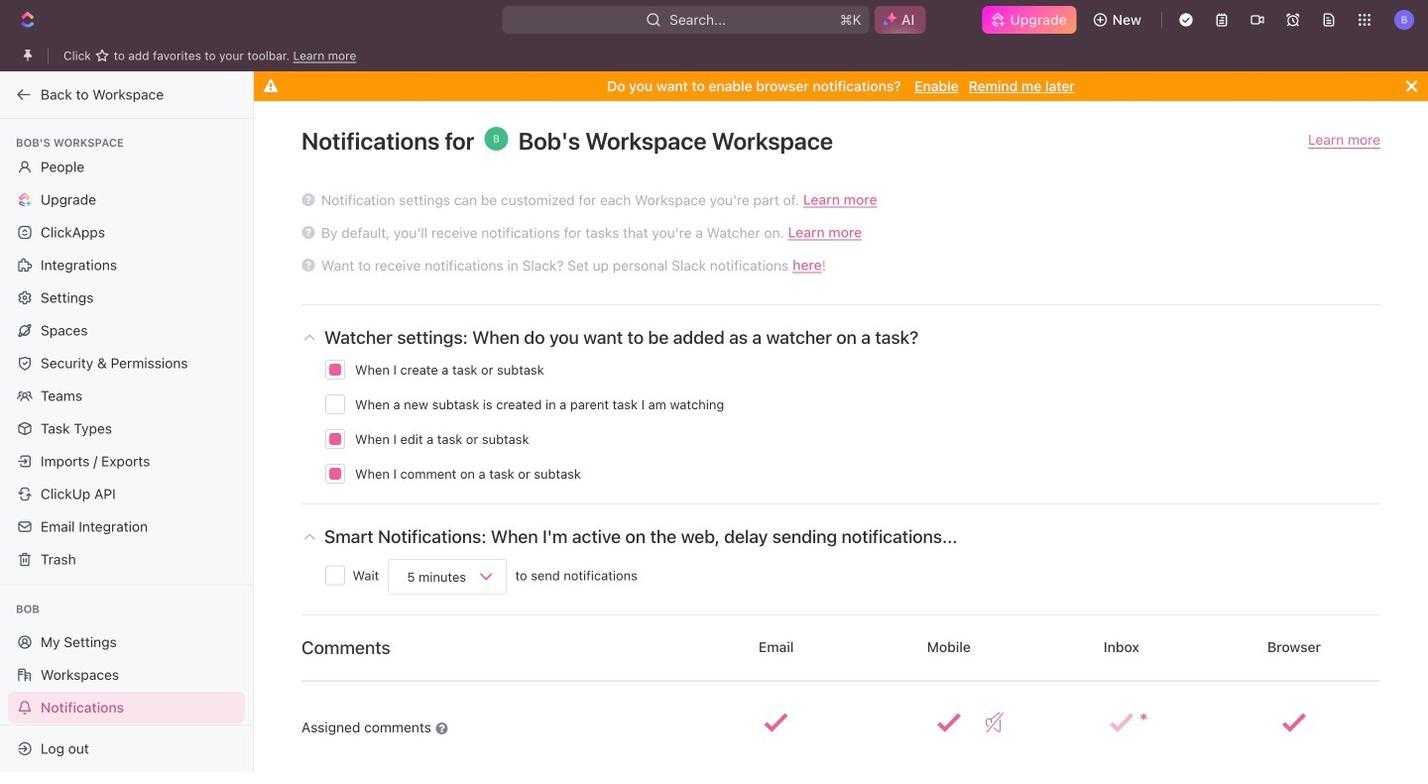 Task type: locate. For each thing, give the bounding box(es) containing it.
off image
[[986, 713, 1004, 733]]



Task type: vqa. For each thing, say whether or not it's contained in the screenshot.
off image
yes



